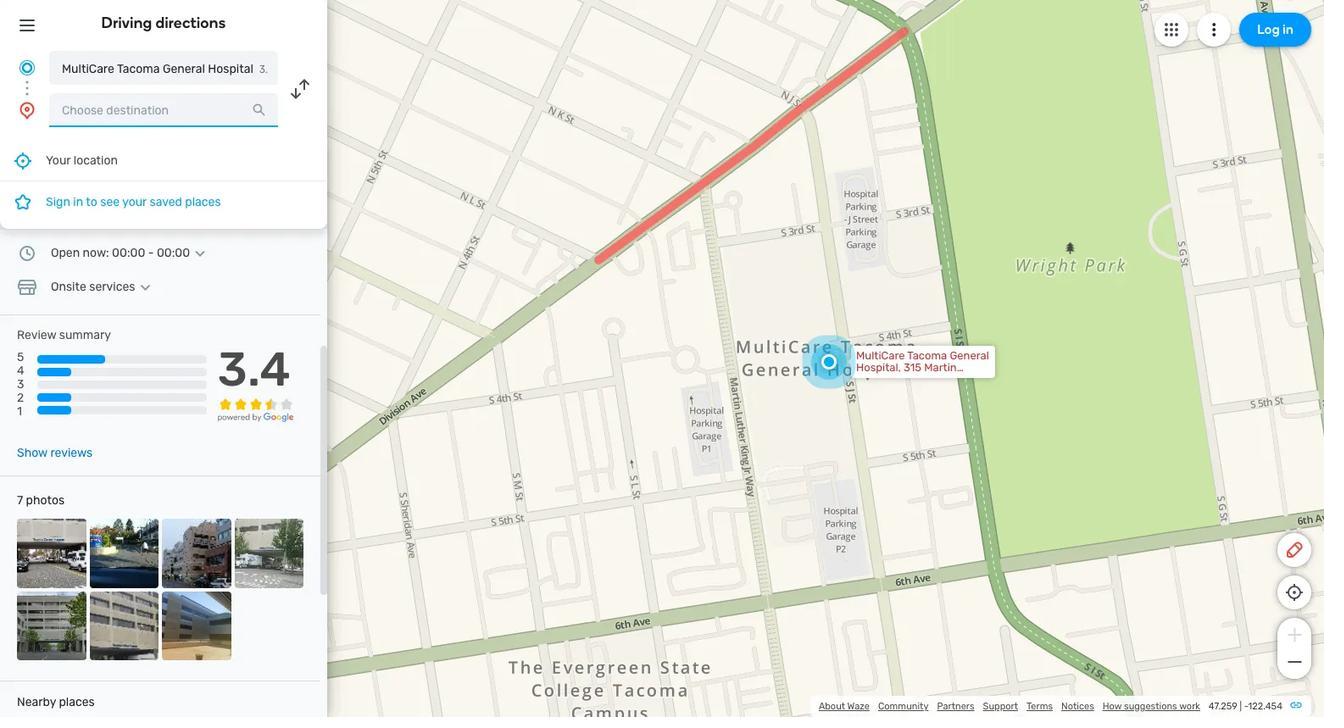 Task type: vqa. For each thing, say whether or not it's contained in the screenshot.
the top French Quarter New Orleans, LA, USA
no



Task type: locate. For each thing, give the bounding box(es) containing it.
community
[[879, 701, 929, 712]]

image 6 of multicare tacoma general hospital, tacoma image
[[89, 592, 159, 661]]

general
[[163, 62, 205, 76]]

image 3 of multicare tacoma general hospital, tacoma image
[[162, 519, 231, 588]]

1 horizontal spatial -
[[1245, 701, 1249, 712]]

summary
[[59, 328, 111, 343]]

multicare tacoma general hospital
[[62, 62, 253, 76]]

how suggestions work link
[[1103, 701, 1201, 712]]

multicare tacoma general hospital button
[[49, 51, 278, 85]]

review summary
[[17, 328, 111, 343]]

driving
[[101, 14, 152, 32]]

multicare
[[62, 62, 114, 76]]

3.4
[[218, 342, 291, 398]]

about waze community partners support terms notices how suggestions work 47.259 | -122.454
[[819, 701, 1283, 712]]

photos
[[26, 494, 65, 508]]

0 horizontal spatial -
[[148, 246, 154, 260]]

1 vertical spatial -
[[1245, 701, 1249, 712]]

computer image
[[17, 209, 37, 230]]

image 1 of multicare tacoma general hospital, tacoma image
[[17, 519, 86, 588]]

review
[[17, 328, 56, 343]]

open now: 00:00 - 00:00
[[51, 246, 190, 260]]

onsite services
[[51, 280, 135, 294]]

store image
[[17, 277, 37, 298]]

suggestions
[[1125, 701, 1178, 712]]

00:00
[[112, 246, 145, 260], [157, 246, 190, 260]]

services
[[89, 280, 135, 294]]

partners
[[938, 701, 975, 712]]

- up chevron down image
[[148, 246, 154, 260]]

1 horizontal spatial 00:00
[[157, 246, 190, 260]]

support link
[[983, 701, 1019, 712]]

0 vertical spatial -
[[148, 246, 154, 260]]

current location image
[[17, 58, 37, 78]]

support
[[983, 701, 1019, 712]]

chevron down image
[[135, 281, 156, 294]]

-
[[148, 246, 154, 260], [1245, 701, 1249, 712]]

pencil image
[[1285, 540, 1305, 561]]

|
[[1240, 701, 1242, 712]]

list box
[[0, 141, 327, 229]]

hospital
[[208, 62, 253, 76]]

notices
[[1062, 701, 1095, 712]]

star image
[[13, 192, 33, 212]]

show reviews
[[17, 446, 93, 461]]

Choose destination text field
[[49, 93, 278, 127]]

- right |
[[1245, 701, 1249, 712]]

onsite
[[51, 280, 86, 294]]

2
[[17, 391, 24, 406]]

link image
[[1290, 699, 1304, 712]]

about waze link
[[819, 701, 870, 712]]

3
[[17, 378, 24, 392]]

open now: 00:00 - 00:00 button
[[51, 246, 210, 260]]

0 horizontal spatial 00:00
[[112, 246, 145, 260]]

recenter image
[[13, 151, 33, 171]]



Task type: describe. For each thing, give the bounding box(es) containing it.
2 00:00 from the left
[[157, 246, 190, 260]]

zoom out image
[[1284, 652, 1306, 673]]

partners link
[[938, 701, 975, 712]]

image 4 of multicare tacoma general hospital, tacoma image
[[234, 519, 304, 588]]

terms link
[[1027, 701, 1053, 712]]

7 photos
[[17, 494, 65, 508]]

image 2 of multicare tacoma general hospital, tacoma image
[[89, 519, 159, 588]]

1 00:00 from the left
[[112, 246, 145, 260]]

show
[[17, 446, 47, 461]]

work
[[1180, 701, 1201, 712]]

zoom in image
[[1284, 625, 1306, 645]]

notices link
[[1062, 701, 1095, 712]]

now:
[[83, 246, 109, 260]]

about
[[819, 701, 846, 712]]

5
[[17, 350, 24, 365]]

location image
[[17, 100, 37, 120]]

image 7 of multicare tacoma general hospital, tacoma image
[[162, 592, 231, 661]]

4
[[17, 364, 24, 378]]

tacoma
[[117, 62, 160, 76]]

reviews
[[50, 446, 93, 461]]

directions
[[156, 14, 226, 32]]

waze
[[848, 701, 870, 712]]

community link
[[879, 701, 929, 712]]

clock image
[[17, 243, 37, 264]]

open
[[51, 246, 80, 260]]

nearby
[[17, 696, 56, 710]]

5 4 3 2 1
[[17, 350, 24, 419]]

places
[[59, 696, 95, 710]]

image 5 of multicare tacoma general hospital, tacoma image
[[17, 592, 86, 661]]

122.454
[[1249, 701, 1283, 712]]

driving directions
[[101, 14, 226, 32]]

1
[[17, 405, 22, 419]]

how
[[1103, 701, 1122, 712]]

onsite services button
[[51, 280, 156, 294]]

chevron down image
[[190, 247, 210, 260]]

terms
[[1027, 701, 1053, 712]]

7
[[17, 494, 23, 508]]

nearby places
[[17, 696, 95, 710]]

47.259
[[1209, 701, 1238, 712]]



